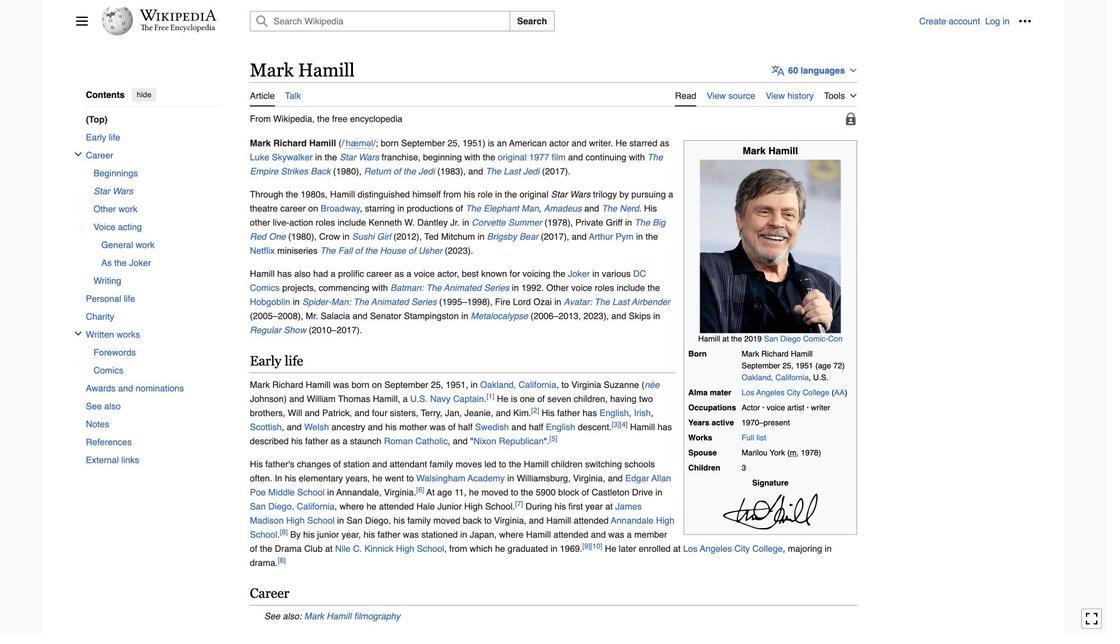Task type: vqa. For each thing, say whether or not it's contained in the screenshot.
'Main Content'
yes



Task type: locate. For each thing, give the bounding box(es) containing it.
x small image
[[74, 150, 82, 158]]

main content
[[245, 58, 1032, 636]]

x small image
[[74, 330, 82, 337]]

note
[[250, 610, 857, 624]]

menu image
[[76, 15, 88, 28]]

None search field
[[235, 11, 919, 31]]



Task type: describe. For each thing, give the bounding box(es) containing it.
the free encyclopedia image
[[141, 24, 216, 33]]

Search Wikipedia search field
[[250, 11, 510, 31]]

wikipedia image
[[140, 10, 217, 21]]

fullscreen image
[[1085, 613, 1098, 626]]

page semi-protected image
[[844, 112, 857, 125]]

language progressive image
[[772, 64, 784, 77]]

log in and more options image
[[1019, 15, 1032, 28]]

personal tools navigation
[[919, 11, 1035, 31]]



